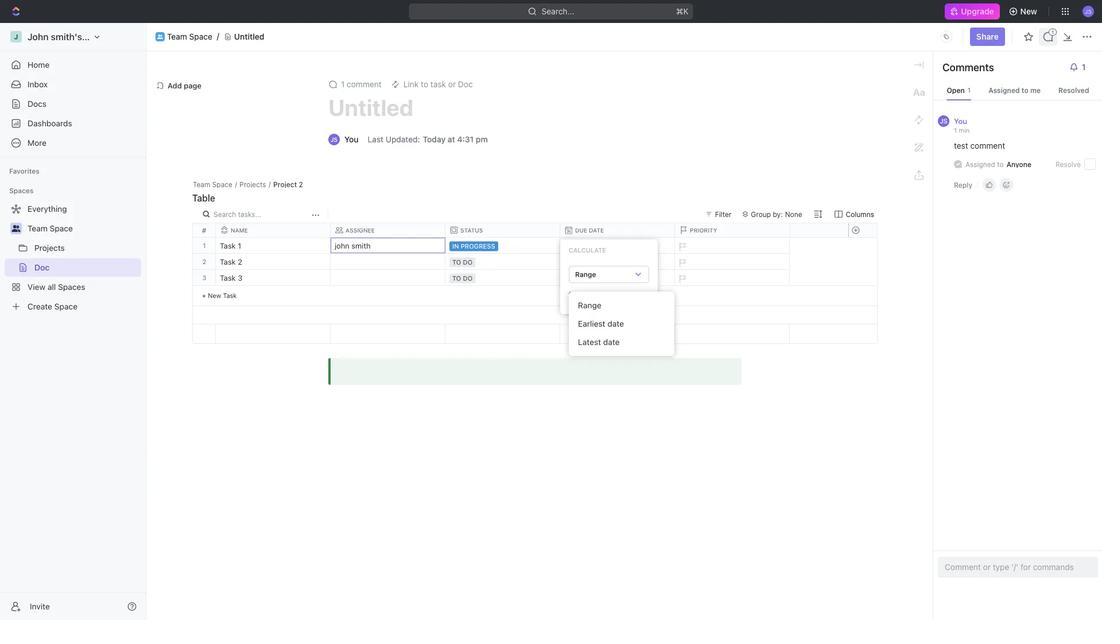 Task type: locate. For each thing, give the bounding box(es) containing it.
team space link
[[167, 32, 212, 42], [28, 219, 139, 238]]

task
[[220, 241, 236, 250], [220, 257, 236, 266], [220, 274, 236, 282], [223, 292, 237, 299]]

task down task 2
[[220, 274, 236, 282]]

docs link
[[5, 95, 141, 113]]

last updated: today at 4:31 pm
[[368, 135, 488, 144]]

projects
[[240, 180, 266, 188]]

do for 2
[[463, 259, 473, 266]]

range
[[575, 270, 596, 278], [578, 301, 602, 310]]

new right upgrade on the right top of the page
[[1021, 7, 1037, 16]]

latest
[[578, 337, 601, 347]]

comment up last
[[347, 80, 382, 89]]

1 vertical spatial to do
[[452, 275, 473, 282]]

team up add
[[167, 32, 187, 41]]

0 horizontal spatial /
[[235, 180, 237, 188]]

0 horizontal spatial comment
[[347, 80, 382, 89]]

1 set priority image from the top
[[673, 254, 691, 272]]

home link
[[5, 56, 141, 74]]

table
[[192, 193, 215, 204]]

assigned for assigned to
[[966, 160, 995, 168]]

⌘k
[[676, 7, 689, 16]]

0 horizontal spatial untitled
[[234, 32, 264, 41]]

0 vertical spatial team space link
[[167, 32, 212, 42]]

new inside button
[[1021, 7, 1037, 16]]

range inside dropdown button
[[575, 270, 596, 278]]

new button
[[1004, 2, 1044, 21]]

1 vertical spatial new
[[208, 292, 221, 299]]

assigned to
[[966, 160, 1004, 168]]

0 vertical spatial to do
[[452, 259, 473, 266]]

1 vertical spatial team
[[193, 180, 210, 188]]

0 horizontal spatial team space link
[[28, 219, 139, 238]]

1 horizontal spatial /
[[269, 180, 271, 188]]

team space
[[167, 32, 212, 41], [28, 224, 73, 233]]

/ left project
[[269, 180, 271, 188]]

/
[[235, 180, 237, 188], [269, 180, 271, 188]]

1 vertical spatial range
[[578, 301, 602, 310]]

2 do from the top
[[463, 275, 473, 282]]

1 vertical spatial assigned
[[966, 160, 995, 168]]

test
[[954, 141, 968, 150]]

0 horizontal spatial team space
[[28, 224, 73, 233]]

1 to do cell from the top
[[445, 254, 560, 269]]

space
[[189, 32, 212, 41], [212, 180, 232, 188], [50, 224, 73, 233]]

#
[[202, 226, 206, 234]]

1 vertical spatial user group image
[[12, 225, 20, 232]]

updated:
[[386, 135, 420, 144]]

1 vertical spatial to do cell
[[445, 270, 560, 285]]

1 horizontal spatial 2
[[238, 257, 242, 266]]

Search tasks... text field
[[214, 206, 309, 222]]

1 horizontal spatial team space
[[167, 32, 212, 41]]

tasks...
[[238, 210, 261, 218]]

0 horizontal spatial user group image
[[12, 225, 20, 232]]

task 1
[[220, 241, 241, 250]]

date down range button
[[608, 319, 624, 328]]

range button
[[569, 266, 649, 283]]

0 vertical spatial assigned
[[989, 86, 1020, 94]]

0 vertical spatial team space
[[167, 32, 212, 41]]

0 vertical spatial range
[[575, 270, 596, 278]]

2 vertical spatial team
[[28, 224, 48, 233]]

at
[[448, 135, 455, 144]]

john smith
[[335, 241, 371, 250]]

1 vertical spatial do
[[463, 275, 473, 282]]

2 for 1 2 3
[[202, 258, 206, 265]]

1 vertical spatial date
[[603, 337, 620, 347]]

range down calculate
[[575, 270, 596, 278]]

task 3
[[220, 274, 242, 282]]

2 left task 2
[[202, 258, 206, 265]]

0 vertical spatial team
[[167, 32, 187, 41]]

range inside button
[[578, 301, 602, 310]]

row inside grid
[[216, 223, 790, 237]]

2 right project
[[299, 180, 303, 188]]

favorites
[[9, 167, 39, 175]]

0 horizontal spatial new
[[208, 292, 221, 299]]

press space to select this row. row
[[193, 238, 216, 254], [216, 238, 790, 255], [193, 254, 216, 270], [216, 254, 790, 272], [193, 270, 216, 286], [216, 270, 790, 288], [216, 324, 790, 344]]

new
[[1021, 7, 1037, 16], [208, 292, 221, 299]]

2 up task 3
[[238, 257, 242, 266]]

3 set priority element from the top
[[673, 270, 691, 288]]

1 vertical spatial team space link
[[28, 219, 139, 238]]

press space to select this row. row containing 1
[[193, 238, 216, 254]]

min
[[959, 126, 970, 134]]

1 inside 1 2 3
[[203, 242, 206, 249]]

date down the earliest date button
[[603, 337, 620, 347]]

1 horizontal spatial team
[[167, 32, 187, 41]]

0 horizontal spatial 3
[[202, 274, 206, 281]]

1 horizontal spatial 3
[[238, 274, 242, 282]]

2 to do cell from the top
[[445, 270, 560, 285]]

share
[[976, 32, 999, 41]]

space inside sidebar navigation
[[50, 224, 73, 233]]

3 down task 2
[[238, 274, 242, 282]]

team inside team space / projects / project 2 table
[[193, 180, 210, 188]]

set priority element
[[673, 238, 691, 255], [673, 254, 691, 272], [673, 270, 691, 288]]

1 2 3
[[202, 242, 206, 281]]

comments
[[943, 61, 994, 73]]

row group
[[193, 238, 216, 306], [216, 238, 790, 324], [848, 238, 877, 306], [848, 324, 877, 343]]

1 horizontal spatial user group image
[[157, 34, 163, 39]]

team up table at the top of page
[[193, 180, 210, 188]]

2 horizontal spatial team
[[193, 180, 210, 188]]

set priority image
[[673, 254, 691, 272], [673, 270, 691, 288]]

1 to do from the top
[[452, 259, 473, 266]]

progress
[[461, 243, 495, 250]]

docs
[[28, 99, 47, 109]]

in progress
[[452, 243, 495, 250]]

team space down spaces
[[28, 224, 73, 233]]

1 comment
[[341, 80, 382, 89]]

0 vertical spatial comment
[[347, 80, 382, 89]]

assigned left the me
[[989, 86, 1020, 94]]

user group image
[[157, 34, 163, 39], [12, 225, 20, 232]]

invite
[[30, 602, 50, 611]]

2 set priority image from the top
[[673, 270, 691, 288]]

task up task 2
[[220, 241, 236, 250]]

inbox link
[[5, 75, 141, 94]]

0 horizontal spatial team
[[28, 224, 48, 233]]

1 vertical spatial team space
[[28, 224, 73, 233]]

calculate
[[569, 247, 606, 254]]

space inside team space / projects / project 2 table
[[212, 180, 232, 188]]

sidebar navigation
[[0, 23, 146, 620]]

row
[[216, 223, 790, 237]]

space for user group icon within the sidebar navigation
[[50, 224, 73, 233]]

0 horizontal spatial 2
[[202, 258, 206, 265]]

in progress cell
[[445, 238, 560, 253]]

2
[[299, 180, 303, 188], [238, 257, 242, 266], [202, 258, 206, 265]]

set priority image for 2
[[673, 254, 691, 272]]

press space to select this row. row containing 3
[[193, 270, 216, 286]]

3
[[238, 274, 242, 282], [202, 274, 206, 281]]

to do for task 2
[[452, 259, 473, 266]]

1 horizontal spatial comment
[[970, 141, 1005, 150]]

1 inside you 1 min
[[954, 126, 957, 134]]

1 horizontal spatial team space link
[[167, 32, 212, 42]]

0 vertical spatial to do cell
[[445, 254, 560, 269]]

date
[[608, 319, 624, 328], [603, 337, 620, 347]]

untitled
[[234, 32, 264, 41], [328, 94, 413, 121]]

1 horizontal spatial new
[[1021, 7, 1037, 16]]

2 horizontal spatial 2
[[299, 180, 303, 188]]

comment
[[347, 80, 382, 89], [970, 141, 1005, 150]]

set priority image
[[673, 238, 691, 255]]

to do cell
[[445, 254, 560, 269], [445, 270, 560, 285]]

to do cell for task 3
[[445, 270, 560, 285]]

0 vertical spatial space
[[189, 32, 212, 41]]

2 / from the left
[[269, 180, 271, 188]]

to do cell for task 2
[[445, 254, 560, 269]]

task down the task 1
[[220, 257, 236, 266]]

date inside button
[[603, 337, 620, 347]]

1 vertical spatial space
[[212, 180, 232, 188]]

favorites button
[[5, 164, 44, 178]]

1 set priority element from the top
[[673, 238, 691, 255]]

2 vertical spatial space
[[50, 224, 73, 233]]

2 inside 1 2 3
[[202, 258, 206, 265]]

add
[[168, 81, 182, 90]]

team down spaces
[[28, 224, 48, 233]]

0 vertical spatial date
[[608, 319, 624, 328]]

set priority element for 2
[[673, 254, 691, 272]]

2 inside press space to select this row. row
[[238, 257, 242, 266]]

last
[[368, 135, 383, 144]]

assigned for assigned to me
[[989, 86, 1020, 94]]

1 do from the top
[[463, 259, 473, 266]]

do for 3
[[463, 275, 473, 282]]

to
[[1022, 86, 1029, 94], [997, 160, 1004, 168], [452, 259, 461, 266], [452, 275, 461, 282]]

2 to do from the top
[[452, 275, 473, 282]]

1 vertical spatial comment
[[970, 141, 1005, 150]]

2 set priority element from the top
[[673, 254, 691, 272]]

comment up "assigned to" at the right of the page
[[970, 141, 1005, 150]]

john
[[335, 241, 350, 250]]

team space for user group icon within the sidebar navigation
[[28, 224, 73, 233]]

new for new task
[[208, 292, 221, 299]]

assigned down test comment in the top right of the page
[[966, 160, 995, 168]]

date inside button
[[608, 319, 624, 328]]

smith
[[352, 241, 371, 250]]

1
[[341, 80, 345, 89], [954, 126, 957, 134], [238, 241, 241, 250], [203, 242, 206, 249]]

team space inside sidebar navigation
[[28, 224, 73, 233]]

inbox
[[28, 80, 48, 89]]

assigned
[[989, 86, 1020, 94], [966, 160, 995, 168]]

new down task 3
[[208, 292, 221, 299]]

search
[[214, 210, 236, 218]]

grid containing task 1
[[193, 223, 879, 344]]

team space link inside sidebar navigation
[[28, 219, 139, 238]]

3 left task 3
[[202, 274, 206, 281]]

team for user group icon to the top
[[167, 32, 187, 41]]

0 vertical spatial user group image
[[157, 34, 163, 39]]

team
[[167, 32, 187, 41], [193, 180, 210, 188], [28, 224, 48, 233]]

/ left projects
[[235, 180, 237, 188]]

team inside sidebar navigation
[[28, 224, 48, 233]]

grid
[[193, 223, 879, 344]]

range for range button
[[578, 301, 602, 310]]

in
[[452, 243, 459, 250]]

0 vertical spatial untitled
[[234, 32, 264, 41]]

1 vertical spatial untitled
[[328, 94, 413, 121]]

press space to select this row. row containing task 1
[[216, 238, 790, 255]]

team space link for user group icon to the top
[[167, 32, 212, 42]]

set priority element for 1
[[673, 238, 691, 255]]

pm
[[476, 135, 488, 144]]

to do for task 3
[[452, 275, 473, 282]]

to do
[[452, 259, 473, 266], [452, 275, 473, 282]]

add page
[[168, 81, 202, 90]]

range up earliest
[[578, 301, 602, 310]]

0 vertical spatial new
[[1021, 7, 1037, 16]]

home
[[28, 60, 50, 69]]

team space up page
[[167, 32, 212, 41]]

0 vertical spatial do
[[463, 259, 473, 266]]

do
[[463, 259, 473, 266], [463, 275, 473, 282]]

cell
[[560, 238, 675, 253], [331, 254, 445, 269], [560, 254, 675, 269], [331, 270, 445, 285], [560, 270, 675, 285]]

team space for user group icon to the top
[[167, 32, 212, 41]]



Task type: vqa. For each thing, say whether or not it's contained in the screenshot.
Space, , element
no



Task type: describe. For each thing, give the bounding box(es) containing it.
upgrade
[[961, 7, 994, 16]]

spaces
[[9, 187, 34, 195]]

comment for test comment
[[970, 141, 1005, 150]]

page
[[184, 81, 202, 90]]

john smith cell
[[331, 238, 445, 253]]

task for task 3
[[220, 274, 236, 282]]

comment for 1 comment
[[347, 80, 382, 89]]

team for user group icon within the sidebar navigation
[[28, 224, 48, 233]]

you 1 min
[[954, 117, 970, 134]]

search...
[[542, 7, 574, 16]]

latest date
[[578, 337, 620, 347]]

resolved
[[1059, 86, 1089, 94]]

task for task 2
[[220, 257, 236, 266]]

dashboards
[[28, 119, 72, 128]]

team space link for user group icon within the sidebar navigation
[[28, 219, 139, 238]]

resolve
[[1056, 160, 1081, 168]]

press space to select this row. row containing task 3
[[216, 270, 790, 288]]

2 for task 2
[[238, 257, 242, 266]]

new for new
[[1021, 7, 1037, 16]]

2 inside team space / projects / project 2 table
[[299, 180, 303, 188]]

upgrade link
[[945, 3, 1000, 20]]

press space to select this row. row containing 2
[[193, 254, 216, 270]]

earliest date button
[[574, 315, 670, 333]]

task for task 1
[[220, 241, 236, 250]]

date for earliest date
[[608, 319, 624, 328]]

task down task 3
[[223, 292, 237, 299]]

set priority image for 3
[[673, 270, 691, 288]]

js
[[940, 117, 948, 125]]

task 2
[[220, 257, 242, 266]]

assigned to me
[[989, 86, 1041, 94]]

cell for 3
[[560, 270, 675, 285]]

1 horizontal spatial untitled
[[328, 94, 413, 121]]

4:31
[[457, 135, 474, 144]]

cell for 1
[[560, 238, 675, 253]]

row group containing 1 2 3
[[193, 238, 216, 306]]

project
[[273, 180, 297, 188]]

earliest date
[[578, 319, 624, 328]]

team space / projects / project 2 table
[[192, 180, 303, 204]]

latest date button
[[574, 333, 670, 351]]

range for range dropdown button
[[575, 270, 596, 278]]

search tasks...
[[214, 210, 261, 218]]

row group containing task 1
[[216, 238, 790, 324]]

you
[[954, 117, 967, 125]]

dashboards link
[[5, 114, 141, 133]]

today
[[423, 135, 446, 144]]

space for user group icon to the top
[[189, 32, 212, 41]]

press space to select this row. row containing task 2
[[216, 254, 790, 272]]

range button
[[574, 296, 670, 315]]

me
[[1030, 86, 1041, 94]]

reply
[[954, 181, 973, 189]]

3 inside press space to select this row. row
[[238, 274, 242, 282]]

open
[[947, 86, 965, 94]]

new task
[[208, 292, 237, 299]]

user group image inside sidebar navigation
[[12, 225, 20, 232]]

1 / from the left
[[235, 180, 237, 188]]

test comment
[[954, 141, 1005, 150]]

date for latest date
[[603, 337, 620, 347]]

cell for 2
[[560, 254, 675, 269]]

set priority element for 3
[[673, 270, 691, 288]]

earliest
[[578, 319, 605, 328]]



